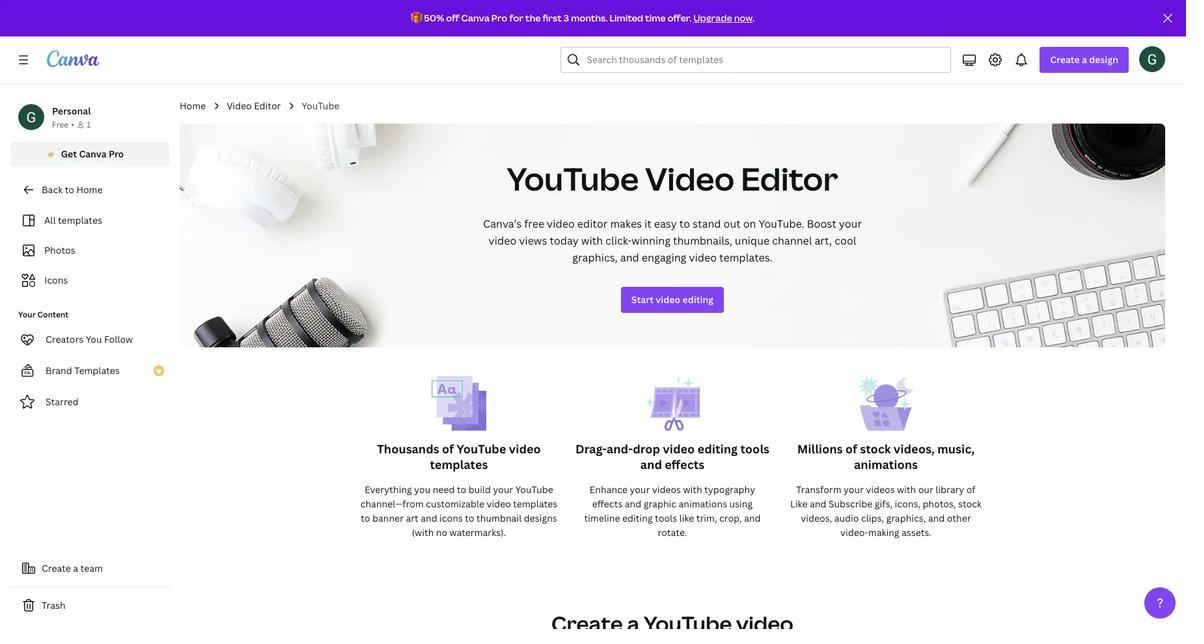 Task type: vqa. For each thing, say whether or not it's contained in the screenshot.
2nd Learning. from right
no



Task type: describe. For each thing, give the bounding box(es) containing it.
get
[[61, 148, 77, 160]]

your inside transform your videos with our library of like and subscribe gifs, icons, photos, stock videos, audio clips, graphics, and other video-making assets.
[[844, 484, 864, 496]]

create a team button
[[10, 556, 169, 582]]

animations inside millions of stock videos, music, animations
[[854, 457, 918, 473]]

and down "photos,"
[[928, 512, 945, 525]]

videos for drop
[[652, 484, 681, 496]]

transform your videos with our library of like and subscribe gifs, icons, photos, stock videos, audio clips, graphics, and other video-making assets.
[[790, 484, 982, 539]]

get canva pro button
[[10, 142, 169, 167]]

create for create a team
[[42, 562, 71, 575]]

typography
[[704, 484, 755, 496]]

video editor link
[[227, 99, 281, 113]]

drop
[[633, 441, 660, 457]]

cool
[[835, 234, 856, 248]]

channel
[[772, 234, 812, 248]]

of for millions
[[845, 441, 857, 457]]

icons link
[[18, 268, 161, 293]]

back
[[42, 184, 63, 196]]

thousands of youtube video templates image
[[432, 376, 486, 441]]

home link
[[180, 99, 206, 113]]

creators you follow
[[46, 333, 133, 346]]

editing inside enhance your videos with typography effects and graphic animations using timeline editing tools like trim, crop, and rotate.
[[622, 512, 653, 525]]

everything
[[365, 484, 412, 496]]

drag-and-drop video editing tools and effects
[[576, 441, 769, 473]]

of inside transform your videos with our library of like and subscribe gifs, icons, photos, stock videos, audio clips, graphics, and other video-making assets.
[[967, 484, 976, 496]]

all templates link
[[18, 208, 161, 233]]

makes
[[610, 217, 642, 231]]

library
[[936, 484, 964, 496]]

stock inside millions of stock videos, music, animations
[[860, 441, 891, 457]]

0 vertical spatial editing
[[683, 294, 714, 306]]

your inside enhance your videos with typography effects and graphic animations using timeline editing tools like trim, crop, and rotate.
[[630, 484, 650, 496]]

and inside everything you need to build your youtube channel—from customizable video templates to banner art and icons to thumbnail designs (with no watermarks).
[[421, 512, 437, 525]]

free
[[52, 119, 69, 130]]

easy
[[654, 217, 677, 231]]

templates inside thousands of youtube video templates
[[430, 457, 488, 473]]

other
[[947, 512, 971, 525]]

with inside canva's free video editor makes it easy to stand out on youtube. boost your video views today with click-winning thumbnails, unique channel art, cool graphics, and engaging video templates.
[[581, 234, 603, 248]]

now
[[734, 12, 753, 24]]

all
[[44, 214, 56, 227]]

back to home link
[[10, 177, 169, 203]]

pro inside button
[[109, 148, 124, 160]]

templates.
[[719, 251, 773, 265]]

your inside canva's free video editor makes it easy to stand out on youtube. boost your video views today with click-winning thumbnails, unique channel art, cool graphics, and engaging video templates.
[[839, 217, 862, 231]]

build
[[468, 484, 491, 496]]

designs
[[524, 512, 557, 525]]

thousands
[[377, 441, 439, 457]]

graphics, inside transform your videos with our library of like and subscribe gifs, icons, photos, stock videos, audio clips, graphics, and other video-making assets.
[[886, 512, 926, 525]]

rotate.
[[658, 527, 687, 539]]

0 horizontal spatial video
[[227, 100, 252, 112]]

canva's
[[483, 217, 522, 231]]

of for thousands
[[442, 441, 454, 457]]

create a design button
[[1040, 47, 1129, 73]]

icons
[[440, 512, 463, 525]]

with for millions of stock videos, music, animations
[[897, 484, 916, 496]]

art
[[406, 512, 418, 525]]

1
[[87, 119, 91, 130]]

personal
[[52, 105, 91, 117]]

animations inside enhance your videos with typography effects and graphic animations using timeline editing tools like trim, crop, and rotate.
[[679, 498, 727, 510]]

youtube.
[[759, 217, 804, 231]]

on
[[743, 217, 756, 231]]

a for design
[[1082, 53, 1087, 66]]

thumbnail
[[477, 512, 522, 525]]

team
[[80, 562, 103, 575]]

all templates
[[44, 214, 102, 227]]

everything you need to build your youtube channel—from customizable video templates to banner art and icons to thumbnail designs (with no watermarks).
[[360, 484, 557, 539]]

you
[[414, 484, 431, 496]]

video inside drag-and-drop video editing tools and effects
[[663, 441, 695, 457]]

and inside drag-and-drop video editing tools and effects
[[641, 457, 662, 473]]

upgrade
[[693, 12, 732, 24]]

audio
[[834, 512, 859, 525]]

🎁
[[411, 12, 422, 24]]

and-
[[607, 441, 633, 457]]

videos for stock
[[866, 484, 895, 496]]

our
[[918, 484, 933, 496]]

home inside "back to home" link
[[76, 184, 103, 196]]

you
[[86, 333, 102, 346]]

effects inside enhance your videos with typography effects and graphic animations using timeline editing tools like trim, crop, and rotate.
[[592, 498, 623, 510]]

thumbnails,
[[673, 234, 732, 248]]

Search search field
[[587, 48, 943, 72]]

🎁 50% off canva pro for the first 3 months. limited time offer. upgrade now .
[[411, 12, 755, 24]]

brand templates
[[46, 365, 120, 377]]

create a design
[[1050, 53, 1118, 66]]

content
[[37, 309, 69, 320]]

click-
[[605, 234, 632, 248]]

starred
[[46, 396, 79, 408]]

time
[[645, 12, 666, 24]]

your content
[[18, 309, 69, 320]]

effects inside drag-and-drop video editing tools and effects
[[665, 457, 704, 473]]

a for team
[[73, 562, 78, 575]]

videos, inside millions of stock videos, music, animations
[[894, 441, 935, 457]]

trash
[[42, 600, 66, 612]]

1 horizontal spatial home
[[180, 100, 206, 112]]

your
[[18, 309, 36, 320]]

drag-
[[576, 441, 607, 457]]

assets.
[[902, 527, 932, 539]]

drag-and-drop video editing tools and effects image
[[645, 376, 700, 441]]

and inside canva's free video editor makes it easy to stand out on youtube. boost your video views today with click-winning thumbnails, unique channel art, cool graphics, and engaging video templates.
[[620, 251, 639, 265]]

trash link
[[10, 593, 169, 619]]

music,
[[938, 441, 975, 457]]

art,
[[815, 234, 832, 248]]

free
[[524, 217, 544, 231]]

gifs,
[[875, 498, 893, 510]]

design
[[1089, 53, 1118, 66]]

templates inside everything you need to build your youtube channel—from customizable video templates to banner art and icons to thumbnail designs (with no watermarks).
[[513, 498, 557, 510]]

photos
[[44, 244, 75, 257]]

(with
[[412, 527, 434, 539]]

icons
[[44, 274, 68, 286]]

creators
[[46, 333, 84, 346]]

channel—from
[[360, 498, 424, 510]]

millions of stock videos, music, animations
[[797, 441, 975, 473]]



Task type: locate. For each thing, give the bounding box(es) containing it.
tools down graphic
[[655, 512, 677, 525]]

free •
[[52, 119, 74, 130]]

like
[[679, 512, 694, 525]]

0 vertical spatial a
[[1082, 53, 1087, 66]]

videos up graphic
[[652, 484, 681, 496]]

youtube video editor
[[507, 158, 838, 200]]

videos, down like
[[801, 512, 832, 525]]

1 horizontal spatial of
[[845, 441, 857, 457]]

millions
[[797, 441, 843, 457]]

templates up need
[[430, 457, 488, 473]]

to inside canva's free video editor makes it easy to stand out on youtube. boost your video views today with click-winning thumbnails, unique channel art, cool graphics, and engaging video templates.
[[679, 217, 690, 231]]

video right the home link
[[227, 100, 252, 112]]

1 horizontal spatial create
[[1050, 53, 1080, 66]]

video
[[227, 100, 252, 112], [645, 158, 735, 200]]

1 horizontal spatial effects
[[665, 457, 704, 473]]

tools inside enhance your videos with typography effects and graphic animations using timeline editing tools like trim, crop, and rotate.
[[655, 512, 677, 525]]

0 horizontal spatial with
[[581, 234, 603, 248]]

videos inside transform your videos with our library of like and subscribe gifs, icons, photos, stock videos, audio clips, graphics, and other video-making assets.
[[866, 484, 895, 496]]

0 horizontal spatial videos,
[[801, 512, 832, 525]]

create for create a design
[[1050, 53, 1080, 66]]

1 vertical spatial video
[[645, 158, 735, 200]]

videos, left music,
[[894, 441, 935, 457]]

youtube inside everything you need to build your youtube channel—from customizable video templates to banner art and icons to thumbnail designs (with no watermarks).
[[515, 484, 553, 496]]

greg robinson image
[[1139, 46, 1165, 72]]

1 videos from the left
[[652, 484, 681, 496]]

video inside thousands of youtube video templates
[[509, 441, 541, 457]]

to right "back"
[[65, 184, 74, 196]]

off
[[446, 12, 459, 24]]

1 horizontal spatial with
[[683, 484, 702, 496]]

subscribe
[[829, 498, 873, 510]]

animations up 'gifs,'
[[854, 457, 918, 473]]

with down editor
[[581, 234, 603, 248]]

0 vertical spatial video
[[227, 100, 252, 112]]

need
[[433, 484, 455, 496]]

0 vertical spatial stock
[[860, 441, 891, 457]]

home left video editor
[[180, 100, 206, 112]]

start video editing
[[631, 294, 714, 306]]

graphics, down icons,
[[886, 512, 926, 525]]

1 horizontal spatial canva
[[461, 12, 490, 24]]

0 vertical spatial effects
[[665, 457, 704, 473]]

making
[[868, 527, 899, 539]]

1 vertical spatial a
[[73, 562, 78, 575]]

1 vertical spatial templates
[[430, 457, 488, 473]]

effects right drop
[[665, 457, 704, 473]]

0 vertical spatial templates
[[58, 214, 102, 227]]

timeline
[[584, 512, 620, 525]]

animations up trim,
[[679, 498, 727, 510]]

tools
[[740, 441, 769, 457], [655, 512, 677, 525]]

0 vertical spatial create
[[1050, 53, 1080, 66]]

stock
[[860, 441, 891, 457], [958, 498, 982, 510]]

0 horizontal spatial templates
[[58, 214, 102, 227]]

videos
[[652, 484, 681, 496], [866, 484, 895, 496]]

2 horizontal spatial templates
[[513, 498, 557, 510]]

0 horizontal spatial canva
[[79, 148, 107, 160]]

2 vertical spatial editing
[[622, 512, 653, 525]]

your
[[839, 217, 862, 231], [493, 484, 513, 496], [630, 484, 650, 496], [844, 484, 864, 496]]

a left team
[[73, 562, 78, 575]]

your inside everything you need to build your youtube channel—from customizable video templates to banner art and icons to thumbnail designs (with no watermarks).
[[493, 484, 513, 496]]

for
[[509, 12, 524, 24]]

1 vertical spatial stock
[[958, 498, 982, 510]]

1 horizontal spatial graphics,
[[886, 512, 926, 525]]

and up (with
[[421, 512, 437, 525]]

winning
[[632, 234, 671, 248]]

0 horizontal spatial tools
[[655, 512, 677, 525]]

to
[[65, 184, 74, 196], [679, 217, 690, 231], [457, 484, 466, 496], [361, 512, 370, 525], [465, 512, 474, 525]]

clips,
[[861, 512, 884, 525]]

1 vertical spatial home
[[76, 184, 103, 196]]

stock right the millions
[[860, 441, 891, 457]]

a left design on the top right of page
[[1082, 53, 1087, 66]]

graphic
[[644, 498, 676, 510]]

1 vertical spatial create
[[42, 562, 71, 575]]

1 vertical spatial effects
[[592, 498, 623, 510]]

icons,
[[895, 498, 921, 510]]

of inside millions of stock videos, music, animations
[[845, 441, 857, 457]]

of right thousands
[[442, 441, 454, 457]]

templates
[[58, 214, 102, 227], [430, 457, 488, 473], [513, 498, 557, 510]]

it
[[644, 217, 652, 231]]

videos inside enhance your videos with typography effects and graphic animations using timeline editing tools like trim, crop, and rotate.
[[652, 484, 681, 496]]

canva's free video editor makes it easy to stand out on youtube. boost your video views today with click-winning thumbnails, unique channel art, cool graphics, and engaging video templates.
[[483, 217, 862, 265]]

0 horizontal spatial home
[[76, 184, 103, 196]]

and
[[620, 251, 639, 265], [641, 457, 662, 473], [625, 498, 641, 510], [810, 498, 826, 510], [421, 512, 437, 525], [744, 512, 761, 525], [928, 512, 945, 525]]

1 horizontal spatial animations
[[854, 457, 918, 473]]

video-
[[840, 527, 868, 539]]

create inside 'button'
[[42, 562, 71, 575]]

pro left for at the left top of the page
[[491, 12, 508, 24]]

youtube
[[302, 100, 339, 112], [507, 158, 639, 200], [457, 441, 506, 457], [515, 484, 553, 496]]

0 vertical spatial home
[[180, 100, 206, 112]]

offer.
[[668, 12, 692, 24]]

pro
[[491, 12, 508, 24], [109, 148, 124, 160]]

with up like at the right of page
[[683, 484, 702, 496]]

enhance your videos with typography effects and graphic animations using timeline editing tools like trim, crop, and rotate.
[[584, 484, 761, 539]]

and down transform
[[810, 498, 826, 510]]

first
[[543, 12, 562, 24]]

your up graphic
[[630, 484, 650, 496]]

with inside transform your videos with our library of like and subscribe gifs, icons, photos, stock videos, audio clips, graphics, and other video-making assets.
[[897, 484, 916, 496]]

0 horizontal spatial stock
[[860, 441, 891, 457]]

canva right off
[[461, 12, 490, 24]]

home
[[180, 100, 206, 112], [76, 184, 103, 196]]

thousands of youtube video templates
[[377, 441, 541, 473]]

1 horizontal spatial tools
[[740, 441, 769, 457]]

with up icons,
[[897, 484, 916, 496]]

2 horizontal spatial of
[[967, 484, 976, 496]]

videos up 'gifs,'
[[866, 484, 895, 496]]

1 horizontal spatial templates
[[430, 457, 488, 473]]

unique
[[735, 234, 770, 248]]

to left banner
[[361, 512, 370, 525]]

0 vertical spatial canva
[[461, 12, 490, 24]]

engaging
[[642, 251, 686, 265]]

templates up designs
[[513, 498, 557, 510]]

1 horizontal spatial pro
[[491, 12, 508, 24]]

today
[[550, 234, 579, 248]]

0 horizontal spatial create
[[42, 562, 71, 575]]

1 vertical spatial pro
[[109, 148, 124, 160]]

with for drag-and-drop video editing tools and effects
[[683, 484, 702, 496]]

the
[[525, 12, 541, 24]]

pro up "back to home" link
[[109, 148, 124, 160]]

0 vertical spatial tools
[[740, 441, 769, 457]]

1 vertical spatial tools
[[655, 512, 677, 525]]

stock inside transform your videos with our library of like and subscribe gifs, icons, photos, stock videos, audio clips, graphics, and other video-making assets.
[[958, 498, 982, 510]]

photos,
[[923, 498, 956, 510]]

0 horizontal spatial of
[[442, 441, 454, 457]]

your up cool
[[839, 217, 862, 231]]

graphics, inside canva's free video editor makes it easy to stand out on youtube. boost your video views today with click-winning thumbnails, unique channel art, cool graphics, and engaging video templates.
[[572, 251, 618, 265]]

videos, inside transform your videos with our library of like and subscribe gifs, icons, photos, stock videos, audio clips, graphics, and other video-making assets.
[[801, 512, 832, 525]]

1 horizontal spatial stock
[[958, 498, 982, 510]]

a inside dropdown button
[[1082, 53, 1087, 66]]

1 vertical spatial editor
[[741, 158, 838, 200]]

tools up typography
[[740, 441, 769, 457]]

start
[[631, 294, 654, 306]]

0 horizontal spatial editor
[[254, 100, 281, 112]]

limited
[[610, 12, 643, 24]]

create left design on the top right of page
[[1050, 53, 1080, 66]]

out
[[724, 217, 741, 231]]

0 horizontal spatial graphics,
[[572, 251, 618, 265]]

0 horizontal spatial videos
[[652, 484, 681, 496]]

canva right get
[[79, 148, 107, 160]]

home up 'all templates' link
[[76, 184, 103, 196]]

2 horizontal spatial with
[[897, 484, 916, 496]]

1 horizontal spatial videos
[[866, 484, 895, 496]]

start video editing link
[[621, 287, 724, 313]]

1 vertical spatial animations
[[679, 498, 727, 510]]

0 vertical spatial pro
[[491, 12, 508, 24]]

0 vertical spatial animations
[[854, 457, 918, 473]]

a
[[1082, 53, 1087, 66], [73, 562, 78, 575]]

your right 'build'
[[493, 484, 513, 496]]

stock up other
[[958, 498, 982, 510]]

youtube video editor image
[[180, 124, 1165, 348]]

create inside dropdown button
[[1050, 53, 1080, 66]]

create left team
[[42, 562, 71, 575]]

1 vertical spatial graphics,
[[886, 512, 926, 525]]

starred link
[[10, 389, 169, 415]]

editing down graphic
[[622, 512, 653, 525]]

of inside thousands of youtube video templates
[[442, 441, 454, 457]]

and left graphic
[[625, 498, 641, 510]]

editor
[[254, 100, 281, 112], [741, 158, 838, 200]]

graphics, down click-
[[572, 251, 618, 265]]

create a team
[[42, 562, 103, 575]]

templates
[[74, 365, 120, 377]]

2 videos from the left
[[866, 484, 895, 496]]

effects down enhance
[[592, 498, 623, 510]]

enhance
[[590, 484, 628, 496]]

like
[[790, 498, 808, 510]]

templates inside 'all templates' link
[[58, 214, 102, 227]]

and down using
[[744, 512, 761, 525]]

crop,
[[719, 512, 742, 525]]

0 vertical spatial editor
[[254, 100, 281, 112]]

months.
[[571, 12, 608, 24]]

templates right all
[[58, 214, 102, 227]]

0 horizontal spatial animations
[[679, 498, 727, 510]]

canva inside button
[[79, 148, 107, 160]]

1 horizontal spatial videos,
[[894, 441, 935, 457]]

and right "and-"
[[641, 457, 662, 473]]

1 horizontal spatial a
[[1082, 53, 1087, 66]]

using
[[729, 498, 753, 510]]

effects
[[665, 457, 704, 473], [592, 498, 623, 510]]

editor
[[577, 217, 608, 231]]

1 horizontal spatial video
[[645, 158, 735, 200]]

get canva pro
[[61, 148, 124, 160]]

1 vertical spatial videos,
[[801, 512, 832, 525]]

to up customizable
[[457, 484, 466, 496]]

editing up typography
[[698, 441, 738, 457]]

of right library
[[967, 484, 976, 496]]

0 vertical spatial videos,
[[894, 441, 935, 457]]

to up watermarks). in the left of the page
[[465, 512, 474, 525]]

0 horizontal spatial pro
[[109, 148, 124, 160]]

creators you follow link
[[10, 327, 169, 353]]

0 horizontal spatial a
[[73, 562, 78, 575]]

0 vertical spatial graphics,
[[572, 251, 618, 265]]

canva
[[461, 12, 490, 24], [79, 148, 107, 160]]

None search field
[[561, 47, 951, 73]]

to right easy
[[679, 217, 690, 231]]

and down click-
[[620, 251, 639, 265]]

editing down engaging
[[683, 294, 714, 306]]

video inside everything you need to build your youtube channel—from customizable video templates to banner art and icons to thumbnail designs (with no watermarks).
[[487, 498, 511, 510]]

0 horizontal spatial effects
[[592, 498, 623, 510]]

a inside 'button'
[[73, 562, 78, 575]]

video up stand
[[645, 158, 735, 200]]

views
[[519, 234, 547, 248]]

2 vertical spatial templates
[[513, 498, 557, 510]]

photos link
[[18, 238, 161, 263]]

1 vertical spatial canva
[[79, 148, 107, 160]]

your up the subscribe
[[844, 484, 864, 496]]

1 horizontal spatial editor
[[741, 158, 838, 200]]

watermarks).
[[450, 527, 506, 539]]

back to home
[[42, 184, 103, 196]]

with inside enhance your videos with typography effects and graphic animations using timeline editing tools like trim, crop, and rotate.
[[683, 484, 702, 496]]

of right the millions
[[845, 441, 857, 457]]

editing inside drag-and-drop video editing tools and effects
[[698, 441, 738, 457]]

youtube inside thousands of youtube video templates
[[457, 441, 506, 457]]

customizable
[[426, 498, 484, 510]]

create
[[1050, 53, 1080, 66], [42, 562, 71, 575]]

boost
[[807, 217, 836, 231]]

millions of stock videos, music, animations image
[[859, 376, 913, 441]]

tools inside drag-and-drop video editing tools and effects
[[740, 441, 769, 457]]

stand
[[693, 217, 721, 231]]

.
[[753, 12, 755, 24]]

video editor
[[227, 100, 281, 112]]

1 vertical spatial editing
[[698, 441, 738, 457]]



